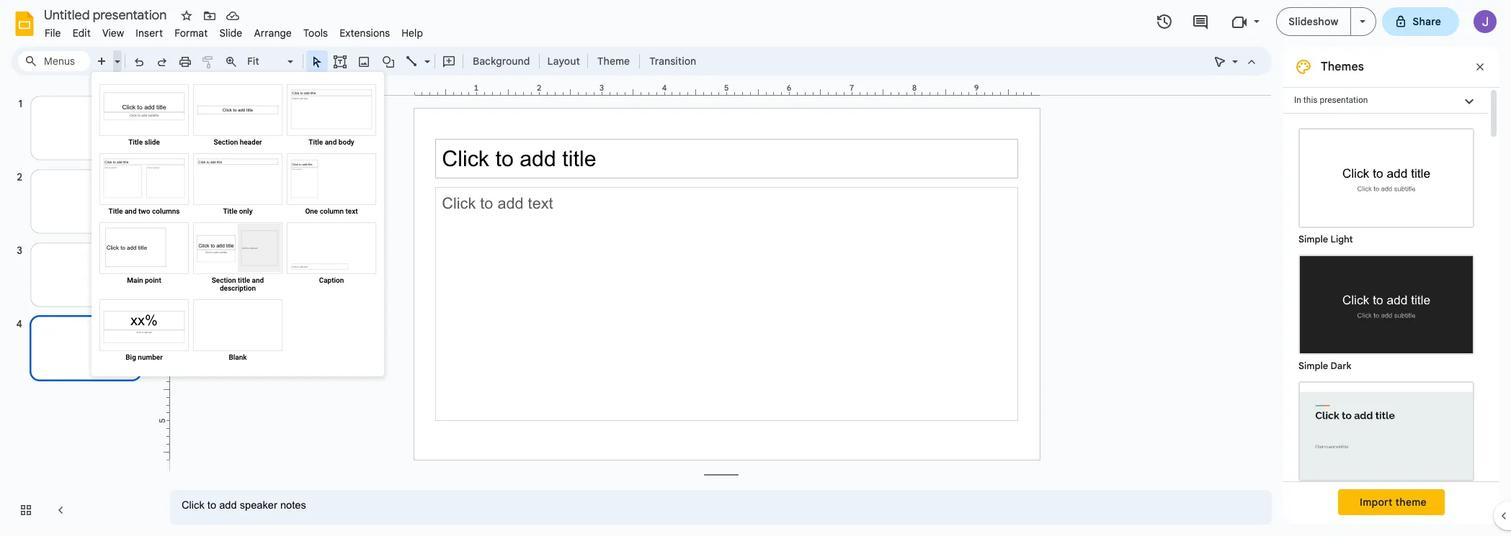 Task type: describe. For each thing, give the bounding box(es) containing it.
insert menu item
[[130, 25, 169, 42]]

Rename text field
[[39, 6, 175, 23]]

Zoom field
[[243, 51, 300, 72]]

title slide
[[128, 138, 160, 146]]

edit
[[73, 27, 91, 40]]

menu bar inside the menu bar banner
[[39, 19, 429, 43]]

light
[[1331, 234, 1353, 246]]

view
[[102, 27, 124, 40]]

help
[[402, 27, 423, 40]]

in this presentation tab
[[1284, 87, 1488, 114]]

file menu item
[[39, 25, 67, 42]]

title for title only
[[223, 208, 237, 215]]

share
[[1413, 15, 1441, 28]]

row containing title slide
[[97, 82, 378, 151]]

text
[[346, 208, 358, 215]]

insert
[[136, 27, 163, 40]]

background
[[473, 55, 530, 68]]

tools
[[303, 27, 328, 40]]

column
[[320, 208, 344, 215]]

themes section
[[1284, 47, 1500, 537]]

body
[[339, 138, 354, 146]]

slideshow
[[1289, 15, 1339, 28]]

Streamline radio
[[1292, 375, 1482, 502]]

Zoom text field
[[245, 51, 285, 71]]

arrange
[[254, 27, 292, 40]]

theme
[[597, 55, 630, 68]]

blank
[[229, 354, 247, 362]]

description
[[220, 285, 256, 293]]

transition button
[[643, 50, 703, 72]]

main toolbar
[[89, 50, 704, 72]]

insert image image
[[356, 51, 372, 71]]

slideshow button
[[1277, 7, 1351, 36]]

transition
[[649, 55, 696, 68]]

Simple Light radio
[[1292, 121, 1482, 537]]

row containing big number
[[97, 298, 378, 367]]

title for title slide
[[128, 138, 143, 146]]

main point
[[127, 277, 161, 285]]

layout button
[[543, 50, 584, 72]]

section header
[[214, 138, 262, 146]]

shape image
[[380, 51, 397, 71]]

number
[[138, 354, 163, 362]]

extensions menu item
[[334, 25, 396, 42]]

live pointer settings image
[[1229, 52, 1238, 57]]

row containing title and two columns
[[97, 151, 378, 221]]

simple dark
[[1299, 360, 1352, 373]]

Star checkbox
[[177, 6, 197, 26]]

slide menu item
[[214, 25, 248, 42]]

share button
[[1382, 7, 1459, 36]]

title
[[238, 277, 250, 285]]

and for body
[[325, 138, 337, 146]]

background button
[[466, 50, 537, 72]]

caption
[[319, 277, 344, 285]]

option group inside themes "section"
[[1284, 114, 1488, 537]]

section for section header
[[214, 138, 238, 146]]



Task type: locate. For each thing, give the bounding box(es) containing it.
option group
[[1284, 114, 1488, 537]]

navigation
[[0, 81, 159, 537]]

Menus field
[[18, 51, 90, 71]]

1 vertical spatial and
[[125, 208, 137, 215]]

streamline image
[[1300, 383, 1473, 481]]

section
[[214, 138, 238, 146], [212, 277, 236, 285]]

row down title only on the top of the page
[[97, 221, 378, 298]]

title left only
[[223, 208, 237, 215]]

title for title and body
[[309, 138, 323, 146]]

and left body
[[325, 138, 337, 146]]

in
[[1294, 95, 1302, 105]]

import theme
[[1360, 497, 1427, 510]]

section title and description
[[212, 277, 264, 293]]

title
[[128, 138, 143, 146], [309, 138, 323, 146], [109, 208, 123, 215], [223, 208, 237, 215]]

arrange menu item
[[248, 25, 298, 42]]

row
[[97, 82, 378, 151], [97, 151, 378, 221], [97, 221, 378, 298], [97, 298, 378, 367]]

section inside "section title and description"
[[212, 277, 236, 285]]

format menu item
[[169, 25, 214, 42]]

themes application
[[0, 0, 1511, 537]]

this
[[1304, 95, 1318, 105]]

2 simple from the top
[[1299, 360, 1328, 373]]

import theme button
[[1338, 490, 1445, 516]]

row containing main point
[[97, 221, 378, 298]]

Simple Dark radio
[[1292, 248, 1482, 375]]

view menu item
[[96, 25, 130, 42]]

select line image
[[421, 52, 430, 57]]

one
[[305, 208, 318, 215]]

simple inside option
[[1299, 360, 1328, 373]]

0 vertical spatial and
[[325, 138, 337, 146]]

big number
[[126, 354, 163, 362]]

section for section title and description
[[212, 277, 236, 285]]

navigation inside themes application
[[0, 81, 159, 537]]

menu bar
[[39, 19, 429, 43]]

1 vertical spatial section
[[212, 277, 236, 285]]

title and body
[[309, 138, 354, 146]]

1 row from the top
[[97, 82, 378, 151]]

theme button
[[591, 50, 636, 72]]

edit menu item
[[67, 25, 96, 42]]

simple light
[[1299, 234, 1353, 246]]

import
[[1360, 497, 1393, 510]]

and left two
[[125, 208, 137, 215]]

help menu item
[[396, 25, 429, 42]]

mode and view toolbar
[[1209, 47, 1263, 76]]

simple for simple light
[[1299, 234, 1328, 246]]

0 horizontal spatial and
[[125, 208, 137, 215]]

simple
[[1299, 234, 1328, 246], [1299, 360, 1328, 373]]

file
[[45, 27, 61, 40]]

extensions
[[340, 27, 390, 40]]

in this presentation
[[1294, 95, 1368, 105]]

and for two
[[125, 208, 137, 215]]

presentation
[[1320, 95, 1368, 105]]

option group containing simple light
[[1284, 114, 1488, 537]]

slide
[[145, 138, 160, 146]]

main
[[127, 277, 143, 285]]

1 horizontal spatial and
[[252, 277, 264, 285]]

title and two columns
[[109, 208, 180, 215]]

and inside "section title and description"
[[252, 277, 264, 285]]

two
[[138, 208, 150, 215]]

4 row from the top
[[97, 298, 378, 367]]

presentation options image
[[1360, 20, 1365, 23]]

title only
[[223, 208, 253, 215]]

section left title
[[212, 277, 236, 285]]

1 vertical spatial simple
[[1299, 360, 1328, 373]]

2 row from the top
[[97, 151, 378, 221]]

row down description
[[97, 298, 378, 367]]

menu bar containing file
[[39, 19, 429, 43]]

2 vertical spatial and
[[252, 277, 264, 285]]

simple left the light
[[1299, 234, 1328, 246]]

section left header
[[214, 138, 238, 146]]

dark
[[1331, 360, 1352, 373]]

themes
[[1321, 60, 1364, 74]]

0 vertical spatial section
[[214, 138, 238, 146]]

row down section header at the left top of the page
[[97, 151, 378, 221]]

layout
[[547, 55, 580, 68]]

1 simple from the top
[[1299, 234, 1328, 246]]

slide
[[219, 27, 242, 40]]

header
[[240, 138, 262, 146]]

3 row from the top
[[97, 221, 378, 298]]

big
[[126, 354, 136, 362]]

and right title
[[252, 277, 264, 285]]

menu bar banner
[[0, 0, 1511, 537]]

title left the slide
[[128, 138, 143, 146]]

title left two
[[109, 208, 123, 215]]

point
[[145, 277, 161, 285]]

only
[[239, 208, 253, 215]]

simple left dark
[[1299, 360, 1328, 373]]

title for title and two columns
[[109, 208, 123, 215]]

simple inside radio
[[1299, 234, 1328, 246]]

tools menu item
[[298, 25, 334, 42]]

row down the zoom text field
[[97, 82, 378, 151]]

simple for simple dark
[[1299, 360, 1328, 373]]

0 vertical spatial simple
[[1299, 234, 1328, 246]]

2 horizontal spatial and
[[325, 138, 337, 146]]

one column text
[[305, 208, 358, 215]]

title left body
[[309, 138, 323, 146]]

format
[[175, 27, 208, 40]]

theme
[[1396, 497, 1427, 510]]

columns
[[152, 208, 180, 215]]

and
[[325, 138, 337, 146], [125, 208, 137, 215], [252, 277, 264, 285]]



Task type: vqa. For each thing, say whether or not it's contained in the screenshot.
Summary HEADING at the left of page
no



